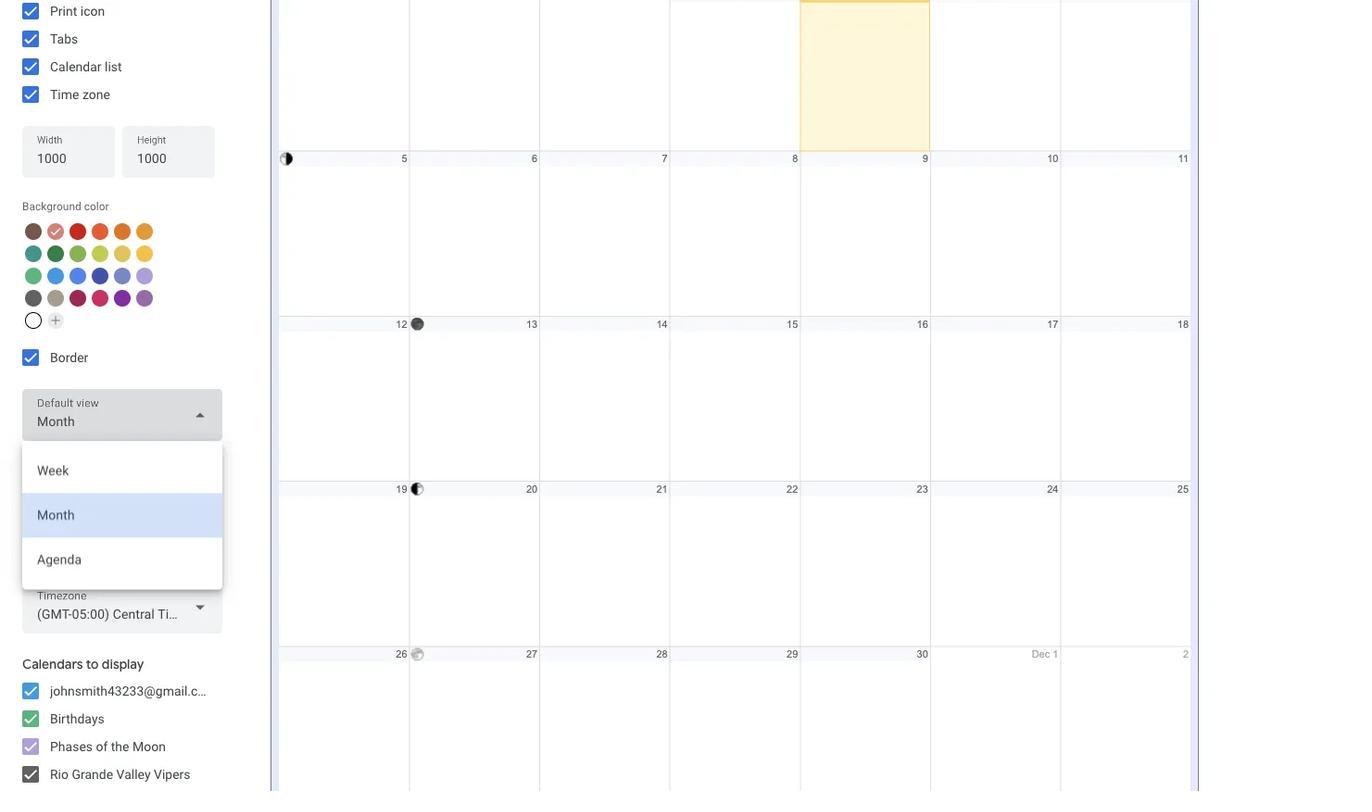 Task type: locate. For each thing, give the bounding box(es) containing it.
print
[[50, 4, 77, 19]]

calendar color menu item
[[25, 313, 42, 330]]

the
[[111, 740, 129, 755]]

None field
[[22, 390, 222, 442], [22, 583, 222, 635], [22, 390, 222, 442], [22, 583, 222, 635]]

tangerine menu item
[[92, 224, 108, 241]]

cobalt menu item
[[70, 268, 86, 285]]

to
[[86, 657, 99, 673]]

basil menu item
[[47, 246, 64, 263]]

sage menu item
[[25, 268, 42, 285]]

graphite menu item
[[25, 291, 42, 307]]

calendar
[[50, 59, 102, 75]]

None number field
[[37, 146, 100, 172], [137, 146, 200, 172], [37, 146, 100, 172], [137, 146, 200, 172]]

tabs
[[50, 32, 78, 47]]

time zone
[[50, 87, 110, 102]]

moon
[[133, 740, 166, 755]]

phases
[[50, 740, 93, 755]]

pistachio menu item
[[70, 246, 86, 263]]

1 option from the top
[[22, 449, 222, 494]]

flamingo menu item
[[47, 224, 64, 241]]

default view list box
[[22, 442, 222, 590]]

rio
[[50, 768, 69, 783]]

johnsmith43233@gmail.com
[[50, 684, 217, 699]]

2 option from the top
[[22, 494, 222, 538]]

calendars to display
[[22, 657, 144, 673]]

zone
[[82, 87, 110, 102]]

background
[[22, 201, 81, 214]]

print icon
[[50, 4, 105, 19]]

banana menu item
[[136, 246, 153, 263]]

birthdays
[[50, 712, 105, 727]]

pumpkin menu item
[[114, 224, 131, 241]]

vipers
[[154, 768, 191, 783]]

list
[[105, 59, 122, 75]]

avocado menu item
[[92, 246, 108, 263]]

color
[[84, 201, 109, 214]]

option
[[22, 449, 222, 494], [22, 494, 222, 538], [22, 538, 222, 583]]



Task type: describe. For each thing, give the bounding box(es) containing it.
blueberry menu item
[[92, 268, 108, 285]]

grande
[[72, 768, 113, 783]]

birch menu item
[[47, 291, 64, 307]]

calendar list
[[50, 59, 122, 75]]

add custom color menu item
[[47, 313, 64, 330]]

rio grande valley vipers
[[50, 768, 191, 783]]

of
[[96, 740, 108, 755]]

citron menu item
[[114, 246, 131, 263]]

wisteria menu item
[[136, 268, 153, 285]]

time
[[50, 87, 79, 102]]

tomato menu item
[[70, 224, 86, 241]]

icon
[[80, 4, 105, 19]]

calendars
[[22, 657, 83, 673]]

lavender menu item
[[114, 268, 131, 285]]

background color
[[22, 201, 109, 214]]

display
[[102, 657, 144, 673]]

cherry blossom menu item
[[92, 291, 108, 307]]

peacock menu item
[[47, 268, 64, 285]]

valley
[[116, 768, 151, 783]]

eucalyptus menu item
[[25, 246, 42, 263]]

cocoa menu item
[[25, 224, 42, 241]]

border
[[50, 350, 88, 366]]

grape menu item
[[114, 291, 131, 307]]

radicchio menu item
[[70, 291, 86, 307]]

3 option from the top
[[22, 538, 222, 583]]

mango menu item
[[136, 224, 153, 241]]

phases of the moon
[[50, 740, 166, 755]]

amethyst menu item
[[136, 291, 153, 307]]



Task type: vqa. For each thing, say whether or not it's contained in the screenshot.
the bottom the Create new calendar
no



